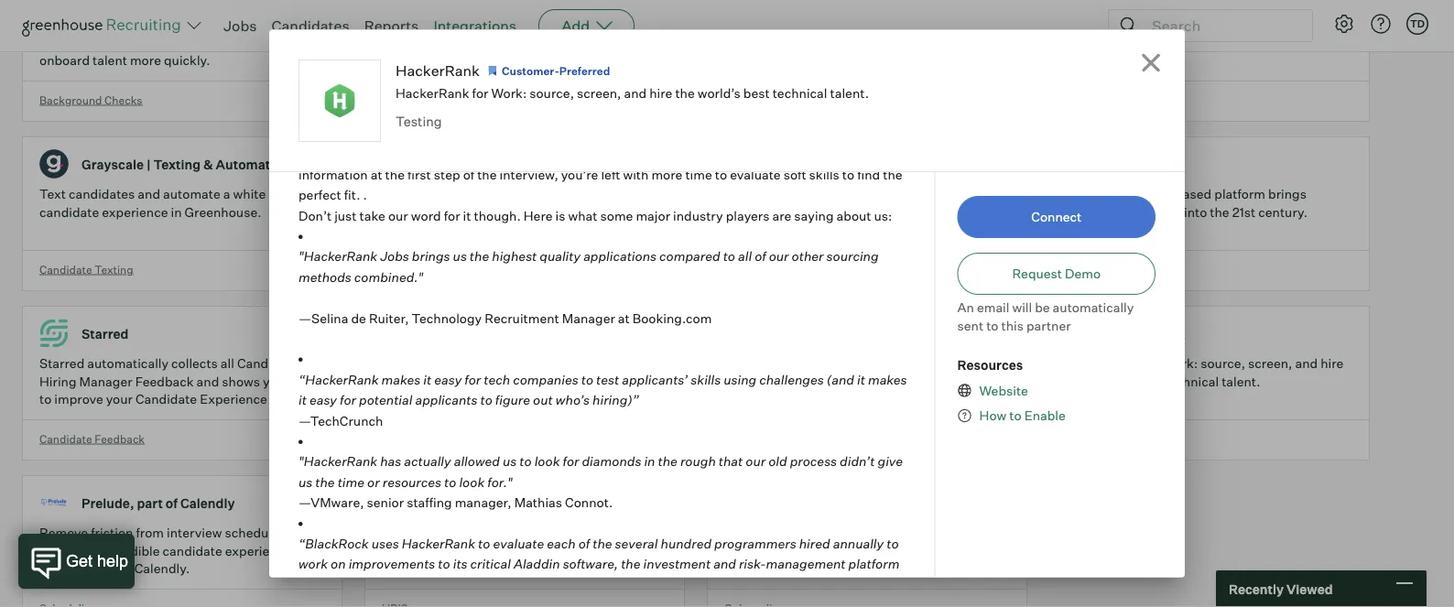 Task type: describe. For each thing, give the bounding box(es) containing it.
reference
[[1067, 263, 1119, 276]]

talent inside "make better talent decisions with a comprehensive suite of scientifically validated assessments."
[[1142, 17, 1176, 33]]

source, inside "hackerrank for work: source, screen, and hire the world's best technical talent."
[[1201, 355, 1245, 371]]

candidate feedback
[[39, 432, 145, 446]]

retain
[[724, 561, 759, 577]]

namely is the leading hr, payroll, and benefits platform for growing companies.
[[382, 525, 660, 559]]

the inside docusign helps businesses easily and securely sign, send, and manage documents in the cloud.
[[611, 35, 630, 51]]

automation
[[216, 156, 290, 172]]

no.1
[[831, 186, 856, 202]]

talent inside hireright background screening integrates with greenhouse - helping you hire and onboard talent more quickly.
[[93, 52, 127, 68]]

hired for hired is a job opportunity marketplace created specifically for tech talent.
[[382, 355, 415, 371]]

onboarding
[[834, 543, 903, 559]]

configure image
[[1333, 13, 1355, 35]]

text
[[39, 186, 66, 202]]

compared
[[659, 249, 720, 265]]

email
[[977, 299, 1009, 315]]

automatically inside an email will be automatically sent to this partner
[[1053, 299, 1134, 315]]

comprehensive
[[1067, 35, 1159, 51]]

them.
[[762, 561, 797, 577]]

time inside ': now that you've surfaced the top candidates in your pool, you can use our platform to dig deeper into the skills of your top performing candidates. by getting quantifiable information at the first step of the interview, you're left with more time to evaluate soft skills to find the perfect fit. . don't just take our word for it though. here is what some major industry players are saying about us:'
[[685, 167, 712, 183]]

experience
[[200, 391, 267, 407]]

figure
[[495, 392, 530, 408]]

quality
[[540, 249, 581, 265]]

of left calendly
[[166, 495, 178, 511]]

video interviewing
[[724, 93, 820, 107]]

& inside "bamboohr is the no.1 hr software for small & medium businesses."
[[989, 186, 998, 202]]

0 horizontal spatial world's
[[698, 85, 741, 101]]

you inside hireright background screening integrates with greenhouse - helping you hire and onboard talent more quickly.
[[200, 35, 221, 51]]

methods
[[299, 269, 351, 285]]

be
[[1035, 299, 1050, 315]]

1 vertical spatial feedback
[[95, 432, 145, 446]]

request demo
[[1012, 266, 1101, 282]]

"hackerrank for "hackerrank jobs brings us the highest quality applications compared to all of our other sourcing methods combined."
[[299, 249, 377, 265]]

a
[[724, 525, 733, 541]]

our inside "hackerrank has actually allowed us to look for diamonds in the rough that our old process didn't give us the time or resources to look for." —vmware, senior staffing manager, mathias connot.
[[746, 454, 766, 470]]

talent. inside "hackerrank for work: source, screen, and hire the world's best technical talent."
[[1222, 373, 1261, 389]]

is inside ': now that you've surfaced the top candidates in your pool, you can use our platform to dig deeper into the skills of your top performing candidates. by getting quantifiable information at the first step of the interview, you're left with more time to evaluate soft skills to find the perfect fit. . don't just take our word for it though. here is what some major industry players are saying about us:'
[[555, 208, 565, 224]]

of right step
[[463, 167, 474, 183]]

a inside "make better talent decisions with a comprehensive suite of scientifically validated assessments."
[[1267, 17, 1274, 33]]

0 horizontal spatial hackerrank for work: source, screen, and hire the world's best technical talent.
[[396, 85, 869, 101]]

0 vertical spatial jobs
[[223, 16, 257, 35]]

add button
[[539, 9, 635, 42]]

to left test
[[581, 372, 593, 388]]

$15
[[375, 577, 396, 593]]

for inside "hackerrank has actually allowed us to look for diamonds in the rough that our old process didn't give us the time or resources to look for." —vmware, senior staffing manager, mathias connot.
[[563, 454, 579, 470]]

helps inside docusign helps businesses easily and securely sign, send, and manage documents in the cloud.
[[443, 17, 476, 33]]

your inside starred automatically collects all candidate and hiring manager feedback and shows you how to improve your candidate experience
[[106, 391, 133, 407]]

scheduling
[[382, 263, 440, 276]]

website
[[979, 382, 1028, 398]]

0 vertical spatial work:
[[491, 85, 527, 101]]

handles
[[325, 577, 373, 593]]

skills down you've
[[482, 146, 513, 162]]

skills inside gauge your developer candidates' real-life skills with deeply accurate codecheck assessments.
[[979, 355, 1010, 371]]

hire inside a great candidate experience helps you hire the best talent - great onboarding ensures you retain them.
[[962, 525, 985, 541]]

and inside goodtime hire helps companies go beyond candidate experience and make every interview count.
[[513, 204, 536, 220]]

1 horizontal spatial part
[[137, 495, 163, 511]]

1 vertical spatial us
[[503, 454, 517, 470]]

helps inside goodtime hire helps companies go beyond candidate experience and make every interview count.
[[476, 186, 509, 202]]

screen, inside "hackerrank for work: source, screen, and hire the world's best technical talent."
[[1248, 355, 1292, 371]]

to left its
[[438, 556, 450, 572]]

applicants'
[[622, 372, 688, 388]]

into inside crosschq's cloud-based platform brings reference checking into the 21st century.
[[1184, 204, 1207, 220]]

assessments. for comprehensive
[[1067, 52, 1149, 68]]

ensures
[[906, 543, 954, 559]]

0 horizontal spatial &
[[203, 156, 213, 172]]

skills down quantifiable
[[809, 167, 840, 183]]

evaluate inside "blackrock uses hackerrank to evaluate each of the several hundred programmers hired annually to work on improvements to its critical aladdin software, the investment and risk-management platform that handles $15 trillion in assets."
[[493, 536, 544, 552]]

feedback inside starred automatically collects all candidate and hiring manager feedback and shows you how to improve your candidate experience
[[135, 373, 194, 389]]

with inside gauge your developer candidates' real-life skills with deeply accurate codecheck assessments.
[[724, 373, 750, 389]]

greenhouse
[[68, 35, 141, 51]]

and inside "blackrock uses hackerrank to evaluate each of the several hundred programmers hired annually to work on improvements to its critical aladdin software, the investment and risk-management platform that handles $15 trillion in assets."
[[713, 556, 736, 572]]

by
[[887, 35, 902, 51]]

docusign
[[382, 17, 441, 33]]

1 vertical spatial hire
[[492, 156, 519, 172]]

1 horizontal spatial easy
[[434, 372, 462, 388]]

management
[[766, 556, 846, 572]]

0 vertical spatial look
[[534, 454, 560, 470]]

candidate inside text candidates and automate a white glove candidate experience in greenhouse.
[[39, 204, 99, 220]]

gauge your developer candidates' real-life skills with deeply accurate codecheck assessments. link
[[707, 306, 1049, 475]]

to up mathias at the left of the page
[[519, 454, 532, 470]]

0 vertical spatial manager
[[562, 310, 615, 326]]

: now that you've surfaced the top candidates in your pool, you can use our platform to dig deeper into the skills of your top performing candidates. by getting quantifiable information at the first step of the interview, you're left with more time to evaluate soft skills to find the perfect fit. . don't just take our word for it though. here is what some major industry players are saying about us:
[[299, 126, 902, 224]]

rough
[[680, 454, 716, 470]]

- inside a great candidate experience helps you hire the best talent - great onboarding ensures you retain them.
[[791, 543, 797, 559]]

reports link
[[364, 16, 419, 35]]

friction
[[91, 525, 133, 541]]

|
[[146, 156, 151, 172]]

benefits
[[611, 525, 660, 541]]

is for bamboohr is the no.1 hr software for small & medium businesses.
[[796, 186, 806, 202]]

hire inside hireright background screening integrates with greenhouse - helping you hire and onboard talent more quickly.
[[224, 35, 247, 51]]

1 vertical spatial great
[[799, 543, 831, 559]]

from
[[136, 525, 164, 541]]

find
[[857, 167, 880, 183]]

hire for helps
[[448, 186, 473, 202]]

part inside remove friction from interview scheduling and deliver an incredible candidate experience with prelude, part of calendly.
[[92, 561, 117, 577]]

companies. inside 'namely is the leading hr, payroll, and benefits platform for growing companies.'
[[507, 543, 576, 559]]

:
[[425, 126, 429, 142]]

brings inside crosschq's cloud-based platform brings reference checking into the 21st century.
[[1268, 186, 1307, 202]]

software
[[880, 186, 932, 202]]

signature
[[394, 93, 444, 107]]

remove friction from interview scheduling and deliver an incredible candidate experience with prelude, part of calendly.
[[39, 525, 320, 577]]

hackerrank down send,
[[396, 61, 480, 80]]

calendly
[[180, 495, 235, 511]]

candidate down text
[[39, 263, 92, 276]]

candidate down collects
[[135, 391, 197, 407]]

applications
[[583, 249, 657, 265]]

payroll,
[[538, 525, 583, 541]]

our right use
[[849, 126, 869, 142]]

surfaced
[[530, 126, 583, 142]]

resources
[[957, 357, 1023, 373]]

give
[[878, 454, 903, 470]]

with inside remove friction from interview scheduling and deliver an incredible candidate experience with prelude, part of calendly.
[[294, 543, 320, 559]]

it right (and on the bottom of page
[[857, 372, 865, 388]]

prelude, inside remove friction from interview scheduling and deliver an incredible candidate experience with prelude, part of calendly.
[[39, 561, 90, 577]]

to up staffing
[[444, 474, 456, 490]]

didn't
[[840, 454, 875, 470]]

technology
[[412, 310, 482, 326]]

1 vertical spatial look
[[459, 474, 485, 490]]

hackerrank inside "hackerrank for work: source, screen, and hire the world's best technical talent."
[[1067, 355, 1141, 371]]

cloud.
[[382, 52, 419, 68]]

hireright
[[39, 17, 97, 33]]

manager inside starred automatically collects all candidate and hiring manager feedback and shows you how to improve your candidate experience
[[79, 373, 132, 389]]

to inside an email will be automatically sent to this partner
[[986, 317, 999, 333]]

will
[[1012, 299, 1032, 315]]

bamboohr for bamboohr
[[766, 156, 838, 172]]

and inside remove friction from interview scheduling and deliver an incredible candidate experience with prelude, part of calendly.
[[294, 525, 316, 541]]

leading
[[466, 525, 510, 541]]

applicants
[[415, 392, 478, 408]]

checks for reference
[[1121, 263, 1159, 276]]

interviewing
[[757, 93, 820, 107]]

companies inside "hackerrank makes it easy for tech companies to test applicants' skills using challenges (and it makes it easy for potential applicants to figure out who's hiring)"
[[513, 372, 578, 388]]

what
[[568, 208, 597, 224]]

candidate down improve
[[39, 432, 92, 446]]

glove
[[269, 186, 301, 202]]

your down surfaced
[[530, 146, 556, 162]]

allowed
[[454, 454, 500, 470]]

1 vertical spatial easy
[[309, 392, 337, 408]]

0 vertical spatial great
[[736, 525, 768, 541]]

is for namely is the leading hr, payroll, and benefits platform for growing companies.
[[430, 525, 440, 541]]

platform inside spark hire is a simple and affordable video interviewing platform used by 4,000+ companies.
[[801, 35, 852, 51]]

industry
[[673, 208, 723, 224]]

21st
[[1232, 204, 1256, 220]]

2 vertical spatial us
[[299, 474, 312, 490]]

0 vertical spatial talent.
[[830, 85, 869, 101]]

candidates'
[[858, 355, 928, 371]]

you up ensures
[[938, 525, 959, 541]]

customer-
[[502, 64, 559, 77]]

investment
[[643, 556, 711, 572]]

hackerrank inside "blackrock uses hackerrank to evaluate each of the several hundred programmers hired annually to work on improvements to its critical aladdin software, the investment and risk-management platform that handles $15 trillion in assets."
[[402, 536, 475, 552]]

hired
[[799, 536, 830, 552]]

hiring)"
[[593, 392, 639, 408]]

to down tech
[[480, 392, 492, 408]]

1 makes from the left
[[381, 372, 421, 388]]

"hackerrank for "hackerrank has actually allowed us to look for diamonds in the rough that our old process didn't give us the time or resources to look for." —vmware, senior staffing manager, mathias connot.
[[299, 454, 377, 470]]

best inside a great candidate experience helps you hire the best talent - great onboarding ensures you retain them.
[[724, 543, 751, 559]]

1 vertical spatial work:
[[1162, 355, 1198, 371]]

to down the by
[[715, 167, 727, 183]]

soft
[[784, 167, 806, 183]]

just
[[334, 208, 357, 224]]

how
[[287, 373, 312, 389]]

your up the by
[[713, 126, 740, 142]]

technical inside "hackerrank for work: source, screen, and hire the world's best technical talent."
[[1164, 373, 1219, 389]]

or
[[367, 474, 380, 490]]

of up "interview,"
[[516, 146, 527, 162]]

1 horizontal spatial at
[[618, 310, 630, 326]]

0 horizontal spatial screen,
[[577, 85, 621, 101]]

to right annually
[[887, 536, 899, 552]]

in inside "hackerrank has actually allowed us to look for diamonds in the rough that our old process didn't give us the time or resources to look for." —vmware, senior staffing manager, mathias connot.
[[644, 454, 655, 470]]

opportunity
[[462, 355, 533, 371]]

the inside "hackerrank jobs brings us the highest quality applications compared to all of our other sourcing methods combined."
[[470, 249, 489, 265]]

for inside ': now that you've surfaced the top candidates in your pool, you can use our platform to dig deeper into the skills of your top performing candidates. by getting quantifiable information at the first step of the interview, you're left with more time to evaluate soft skills to find the perfect fit. . don't just take our word for it though. here is what some major industry players are saying about us:'
[[444, 208, 460, 224]]

diamonds
[[582, 454, 641, 470]]

experience inside text candidates and automate a white glove candidate experience in greenhouse.
[[102, 204, 168, 220]]

its
[[453, 556, 467, 572]]

growing
[[455, 543, 504, 559]]

to inside "hackerrank jobs brings us the highest quality applications compared to all of our other sourcing methods combined."
[[723, 249, 735, 265]]

candidate inside remove friction from interview scheduling and deliver an incredible candidate experience with prelude, part of calendly.
[[163, 543, 222, 559]]

0 vertical spatial technical
[[773, 85, 827, 101]]

0 horizontal spatial texting
[[95, 263, 133, 276]]

has
[[380, 454, 401, 470]]

—selina
[[299, 310, 348, 326]]

goodtime hire helps companies go beyond candidate experience and make every interview count.
[[382, 186, 665, 238]]

integrations
[[433, 16, 517, 35]]

trillion
[[399, 577, 438, 593]]

of inside remove friction from interview scheduling and deliver an incredible candidate experience with prelude, part of calendly.
[[120, 561, 132, 577]]

hire inside "hackerrank for work: source, screen, and hire the world's best technical talent."
[[1321, 355, 1344, 371]]

0 horizontal spatial source,
[[529, 85, 574, 101]]

0 vertical spatial texting
[[153, 156, 201, 172]]

it down how
[[299, 392, 307, 408]]

candidates inside ': now that you've surfaced the top candidates in your pool, you can use our platform to dig deeper into the skills of your top performing candidates. by getting quantifiable information at the first step of the interview, you're left with more time to evaluate soft skills to find the perfect fit. . don't just take our word for it though. here is what some major industry players are saying about us:'
[[631, 126, 697, 142]]

candidate inside a great candidate experience helps you hire the best talent - great onboarding ensures you retain them.
[[771, 525, 830, 541]]

each
[[547, 536, 576, 552]]

enable
[[1024, 407, 1066, 424]]

count.
[[382, 222, 420, 238]]

to up critical
[[478, 536, 490, 552]]

improve
[[54, 391, 103, 407]]

you right ensures
[[956, 543, 978, 559]]

hire for is
[[763, 17, 788, 33]]

and inside hireright background screening integrates with greenhouse - helping you hire and onboard talent more quickly.
[[250, 35, 273, 51]]

small
[[954, 186, 986, 202]]

for inside "hackerrank for work: source, screen, and hire the world's best technical talent."
[[1143, 355, 1160, 371]]

hackerrank down "reference checks"
[[1109, 325, 1186, 342]]

and inside spark hire is a simple and affordable video interviewing platform used by 4,000+ companies.
[[856, 17, 879, 33]]

make better talent decisions with a comprehensive suite of scientifically validated assessments.
[[1067, 17, 1341, 68]]

shows
[[222, 373, 260, 389]]

—vmware,
[[299, 495, 364, 511]]

.
[[363, 187, 367, 203]]

skills inside "hackerrank makes it easy for tech companies to test applicants' skills using challenges (and it makes it easy for potential applicants to figure out who's hiring)"
[[691, 372, 721, 388]]

jobs inside "hackerrank jobs brings us the highest quality applications compared to all of our other sourcing methods combined."
[[380, 249, 409, 265]]



Task type: locate. For each thing, give the bounding box(es) containing it.
all up shows
[[221, 355, 234, 371]]

1 vertical spatial into
[[1184, 204, 1207, 220]]

the inside "hackerrank for work: source, screen, and hire the world's best technical talent."
[[1067, 373, 1086, 389]]

1 horizontal spatial hired
[[424, 325, 459, 342]]

namely for namely
[[424, 495, 472, 511]]

experience down step
[[444, 204, 510, 220]]

a inside hired is a job opportunity marketplace created specifically for tech talent.
[[431, 355, 438, 371]]

1 vertical spatial companies
[[513, 372, 578, 388]]

evaluate down getting
[[730, 167, 781, 183]]

hired for hired
[[424, 325, 459, 342]]

2 horizontal spatial that
[[719, 454, 743, 470]]

you left can
[[776, 126, 797, 142]]

manager
[[562, 310, 615, 326], [79, 373, 132, 389]]

for
[[472, 85, 488, 101], [935, 186, 951, 202], [444, 208, 460, 224], [1143, 355, 1160, 371], [465, 372, 481, 388], [451, 373, 468, 389], [340, 392, 356, 408], [563, 454, 579, 470], [436, 543, 452, 559]]

helps up ensures
[[902, 525, 935, 541]]

you left how
[[263, 373, 285, 389]]

a great candidate experience helps you hire the best talent - great onboarding ensures you retain them.
[[724, 525, 1007, 577]]

1 vertical spatial more
[[651, 167, 683, 183]]

0 horizontal spatial look
[[459, 474, 485, 490]]

texting right |
[[153, 156, 201, 172]]

"hackerrank up methods
[[299, 249, 377, 265]]

resources
[[382, 474, 441, 490]]

1 horizontal spatial talent.
[[1222, 373, 1261, 389]]

0 vertical spatial world's
[[698, 85, 741, 101]]

don't
[[299, 208, 332, 224]]

technical
[[773, 85, 827, 101], [1164, 373, 1219, 389]]

the inside 'namely is the leading hr, payroll, and benefits platform for growing companies.'
[[443, 525, 463, 541]]

0 horizontal spatial helps
[[443, 17, 476, 33]]

1 vertical spatial hackerrank for work: source, screen, and hire the world's best technical talent.
[[1067, 355, 1344, 389]]

more inside hireright background screening integrates with greenhouse - helping you hire and onboard talent more quickly.
[[130, 52, 161, 68]]

us right scheduling
[[453, 249, 467, 265]]

at down dig
[[371, 167, 382, 183]]

about
[[837, 208, 871, 224]]

incredible
[[100, 543, 160, 559]]

1 vertical spatial hired
[[382, 355, 415, 371]]

talent.
[[503, 373, 545, 389]]

1 horizontal spatial hire
[[492, 156, 519, 172]]

0 horizontal spatial at
[[371, 167, 382, 183]]

goodtime down first
[[382, 186, 445, 202]]

interviewing
[[724, 35, 799, 51]]

quickly.
[[164, 52, 210, 68]]

de
[[351, 310, 366, 326]]

our right take
[[388, 208, 408, 224]]

1 horizontal spatial world's
[[1089, 373, 1132, 389]]

software,
[[563, 556, 618, 572]]

into down now
[[434, 146, 457, 162]]

that inside "hackerrank has actually allowed us to look for diamonds in the rough that our old process didn't give us the time or resources to look for." —vmware, senior staffing manager, mathias connot.
[[719, 454, 743, 470]]

prelude, up friction
[[81, 495, 134, 511]]

1 vertical spatial that
[[719, 454, 743, 470]]

is inside spark hire is a simple and affordable video interviewing platform used by 4,000+ companies.
[[791, 17, 801, 33]]

test
[[596, 372, 619, 388]]

is right here
[[555, 208, 565, 224]]

hackerrank up 'testing' link on the left of page
[[396, 85, 469, 101]]

hris
[[724, 263, 751, 276]]

look down 'allowed'
[[459, 474, 485, 490]]

to right how on the right bottom of page
[[1009, 407, 1022, 424]]

our inside "hackerrank jobs brings us the highest quality applications compared to all of our other sourcing methods combined."
[[769, 249, 789, 265]]

in inside docusign helps businesses easily and securely sign, send, and manage documents in the cloud.
[[597, 35, 608, 51]]

0 horizontal spatial candidates
[[69, 186, 135, 202]]

platform up "information"
[[299, 146, 350, 162]]

1 vertical spatial top
[[559, 146, 579, 162]]

0 horizontal spatial checks
[[104, 93, 142, 107]]

time down candidates.
[[685, 167, 712, 183]]

companies up make
[[512, 186, 577, 202]]

evaluate inside ': now that you've surfaced the top candidates in your pool, you can use our platform to dig deeper into the skills of your top performing candidates. by getting quantifiable information at the first step of the interview, you're left with more time to evaluate soft skills to find the perfect fit. . don't just take our word for it though. here is what some major industry players are saying about us:'
[[730, 167, 781, 183]]

platform up 21st
[[1214, 186, 1265, 202]]

and inside text candidates and automate a white glove candidate experience in greenhouse.
[[138, 186, 160, 202]]

1 horizontal spatial automatically
[[1053, 299, 1134, 315]]

1 vertical spatial helps
[[476, 186, 509, 202]]

who's
[[556, 392, 590, 408]]

1 vertical spatial time
[[338, 474, 365, 490]]

starred for starred
[[81, 325, 129, 342]]

jobs right the helping
[[223, 16, 257, 35]]

2 horizontal spatial us
[[503, 454, 517, 470]]

bamboohr up the medium
[[724, 186, 793, 202]]

"hackerrank jobs brings us the highest quality applications compared to all of our other sourcing methods combined."
[[299, 249, 879, 285]]

experience inside goodtime hire helps companies go beyond candidate experience and make every interview count.
[[444, 204, 510, 220]]

platform inside crosschq's cloud-based platform brings reference checking into the 21st century.
[[1214, 186, 1265, 202]]

0 vertical spatial brings
[[1268, 186, 1307, 202]]

1 vertical spatial companies.
[[507, 543, 576, 559]]

helps up send,
[[443, 17, 476, 33]]

talent up suite
[[1142, 17, 1176, 33]]

all inside starred automatically collects all candidate and hiring manager feedback and shows you how to improve your candidate experience
[[221, 355, 234, 371]]

0 vertical spatial hire
[[763, 17, 788, 33]]

1 vertical spatial texting
[[95, 263, 133, 276]]

to right compared
[[723, 249, 735, 265]]

securely
[[611, 17, 662, 33]]

at up created
[[618, 310, 630, 326]]

connot.
[[565, 495, 613, 511]]

0 horizontal spatial work:
[[491, 85, 527, 101]]

video
[[945, 17, 978, 33]]

1 vertical spatial technical
[[1164, 373, 1219, 389]]

1 horizontal spatial evaluate
[[730, 167, 781, 183]]

candidate up shows
[[237, 355, 299, 371]]

0 vertical spatial hackerrank for work: source, screen, and hire the world's best technical talent.
[[396, 85, 869, 101]]

time inside "hackerrank has actually allowed us to look for diamonds in the rough that our old process didn't give us the time or resources to look for." —vmware, senior staffing manager, mathias connot.
[[338, 474, 365, 490]]

you inside ': now that you've surfaced the top candidates in your pool, you can use our platform to dig deeper into the skills of your top performing candidates. by getting quantifiable information at the first step of the interview, you're left with more time to evaluate soft skills to find the perfect fit. . don't just take our word for it though. here is what some major industry players are saying about us:'
[[776, 126, 797, 142]]

0 vertical spatial starred
[[81, 325, 129, 342]]

2 vertical spatial best
[[724, 543, 751, 559]]

1 horizontal spatial assessments.
[[1067, 52, 1149, 68]]

0 vertical spatial prelude,
[[81, 495, 134, 511]]

0 horizontal spatial talent
[[93, 52, 127, 68]]

helps inside a great candidate experience helps you hire the best talent - great onboarding ensures you retain them.
[[902, 525, 935, 541]]

with inside ': now that you've surfaced the top candidates in your pool, you can use our platform to dig deeper into the skills of your top performing candidates. by getting quantifiable information at the first step of the interview, you're left with more time to evaluate soft skills to find the perfect fit. . don't just take our word for it though. here is what some major industry players are saying about us:'
[[623, 167, 649, 183]]

candidates up candidates.
[[631, 126, 697, 142]]

1 horizontal spatial source,
[[1201, 355, 1245, 371]]

documents
[[527, 35, 594, 51]]

in inside "blackrock uses hackerrank to evaluate each of the several hundred programmers hired annually to work on improvements to its critical aladdin software, the investment and risk-management platform that handles $15 trillion in assets."
[[440, 577, 451, 593]]

helps up 'though.'
[[476, 186, 509, 202]]

0 vertical spatial goodtime
[[424, 156, 490, 172]]

platform inside 'namely is the leading hr, payroll, and benefits platform for growing companies.'
[[382, 543, 433, 559]]

by
[[725, 146, 740, 162]]

suite
[[1162, 35, 1191, 51]]

companies up out
[[513, 372, 578, 388]]

risk-
[[739, 556, 766, 572]]

make
[[539, 204, 572, 220]]

recruitment
[[485, 310, 559, 326]]

into inside ': now that you've surfaced the top candidates in your pool, you can use our platform to dig deeper into the skills of your top performing candidates. by getting quantifiable information at the first step of the interview, you're left with more time to evaluate soft skills to find the perfect fit. . don't just take our word for it though. here is what some major industry players are saying about us:'
[[434, 146, 457, 162]]

with up scientifically at the right top of the page
[[1239, 17, 1264, 33]]

gauge your developer candidates' real-life skills with deeply accurate codecheck assessments.
[[724, 355, 1010, 389]]

us:
[[874, 208, 892, 224]]

bamboohr inside "bamboohr is the no.1 hr software for small & medium businesses."
[[724, 186, 793, 202]]

beyond
[[598, 186, 643, 202]]

major
[[636, 208, 670, 224]]

0 horizontal spatial great
[[736, 525, 768, 541]]

talent inside a great candidate experience helps you hire the best talent - great onboarding ensures you retain them.
[[753, 543, 788, 559]]

experience up onboarding
[[833, 525, 899, 541]]

with inside hireright background screening integrates with greenhouse - helping you hire and onboard talent more quickly.
[[39, 35, 65, 51]]

starred for starred automatically collects all candidate and hiring manager feedback and shows you how to improve your candidate experience
[[39, 355, 84, 371]]

is for hired is a job opportunity marketplace created specifically for tech talent.
[[418, 355, 428, 371]]

docusign helps businesses easily and securely sign, send, and manage documents in the cloud.
[[382, 17, 662, 68]]

0 horizontal spatial jobs
[[223, 16, 257, 35]]

candidate inside goodtime hire helps companies go beyond candidate experience and make every interview count.
[[382, 204, 442, 220]]

1 horizontal spatial great
[[799, 543, 831, 559]]

more inside ': now that you've surfaced the top candidates in your pool, you can use our platform to dig deeper into the skills of your top performing candidates. by getting quantifiable information at the first step of the interview, you're left with more time to evaluate soft skills to find the perfect fit. . don't just take our word for it though. here is what some major industry players are saying about us:'
[[651, 167, 683, 183]]

to inside starred automatically collects all candidate and hiring manager feedback and shows you how to improve your candidate experience
[[39, 391, 52, 407]]

2 vertical spatial helps
[[902, 525, 935, 541]]

world's inside "hackerrank for work: source, screen, and hire the world's best technical talent."
[[1089, 373, 1132, 389]]

a inside text candidates and automate a white glove candidate experience in greenhouse.
[[223, 186, 230, 202]]

1 vertical spatial assessments.
[[923, 373, 1005, 389]]

0 vertical spatial automatically
[[1053, 299, 1134, 315]]

0 vertical spatial time
[[685, 167, 712, 183]]

a left simple
[[803, 17, 811, 33]]

for inside hired is a job opportunity marketplace created specifically for tech talent.
[[451, 373, 468, 389]]

0 vertical spatial feedback
[[135, 373, 194, 389]]

that right now
[[461, 126, 485, 142]]

1 horizontal spatial candidates
[[631, 126, 697, 142]]

goodtime for goodtime hire helps companies go beyond candidate experience and make every interview count.
[[382, 186, 445, 202]]

0 vertical spatial evaluate
[[730, 167, 781, 183]]

of down decisions
[[1194, 35, 1205, 51]]

is down the soft
[[796, 186, 806, 202]]

0 horizontal spatial more
[[130, 52, 161, 68]]

assessments. for skills
[[923, 373, 1005, 389]]

part up from
[[137, 495, 163, 511]]

helping
[[152, 35, 197, 51]]

with up onboard
[[39, 35, 65, 51]]

1 "hackerrank from the top
[[299, 249, 377, 265]]

here
[[524, 208, 553, 224]]

hackerrank up its
[[402, 536, 475, 552]]

that right rough
[[719, 454, 743, 470]]

"hackerrank
[[299, 372, 379, 388]]

experience
[[102, 204, 168, 220], [444, 204, 510, 220], [833, 525, 899, 541], [225, 543, 291, 559]]

interview inside goodtime hire helps companies go beyond candidate experience and make every interview count.
[[610, 204, 665, 220]]

0 horizontal spatial assessments.
[[923, 373, 1005, 389]]

to left dig
[[352, 146, 365, 162]]

for."
[[487, 474, 513, 490]]

with down the gauge
[[724, 373, 750, 389]]

0 horizontal spatial top
[[559, 146, 579, 162]]

hired up the job
[[424, 325, 459, 342]]

0 vertical spatial all
[[738, 249, 752, 265]]

goodtime for goodtime hire
[[424, 156, 490, 172]]

background
[[100, 17, 172, 33]]

1 horizontal spatial into
[[1184, 204, 1207, 220]]

starred inside starred automatically collects all candidate and hiring manager feedback and shows you how to improve your candidate experience
[[39, 355, 84, 371]]

platform down simple
[[801, 35, 852, 51]]

companies. inside spark hire is a simple and affordable video interviewing platform used by 4,000+ companies.
[[724, 52, 794, 68]]

in inside ': now that you've surfaced the top candidates in your pool, you can use our platform to dig deeper into the skills of your top performing candidates. by getting quantifiable information at the first step of the interview, you're left with more time to evaluate soft skills to find the perfect fit. . don't just take our word for it though. here is what some major industry players are saying about us:'
[[700, 126, 711, 142]]

and inside 'namely is the leading hr, payroll, and benefits platform for growing companies.'
[[586, 525, 608, 541]]

brings inside "hackerrank jobs brings us the highest quality applications compared to all of our other sourcing methods combined."
[[412, 249, 450, 265]]

in right diamonds
[[644, 454, 655, 470]]

how to enable
[[979, 407, 1066, 424]]

0 vertical spatial checks
[[104, 93, 142, 107]]

1 vertical spatial world's
[[1089, 373, 1132, 389]]

feedback down improve
[[95, 432, 145, 446]]

calendly.
[[134, 561, 190, 577]]

skills right life
[[979, 355, 1010, 371]]

is inside 'namely is the leading hr, payroll, and benefits platform for growing companies.'
[[430, 525, 440, 541]]

talent down greenhouse
[[93, 52, 127, 68]]

0 vertical spatial namely
[[424, 495, 472, 511]]

in up candidates.
[[700, 126, 711, 142]]

highest
[[492, 249, 537, 265]]

great left annually
[[799, 543, 831, 559]]

2 vertical spatial talent
[[753, 543, 788, 559]]

request demo button
[[957, 253, 1156, 295]]

1 horizontal spatial helps
[[476, 186, 509, 202]]

skills left using
[[691, 372, 721, 388]]

0 horizontal spatial brings
[[412, 249, 450, 265]]

at inside ': now that you've surfaced the top candidates in your pool, you can use our platform to dig deeper into the skills of your top performing candidates. by getting quantifiable information at the first step of the interview, you're left with more time to evaluate soft skills to find the perfect fit. . don't just take our word for it though. here is what some major industry players are saying about us:'
[[371, 167, 382, 183]]

starred up hiring
[[39, 355, 84, 371]]

0 horizontal spatial easy
[[309, 392, 337, 408]]

easy down the job
[[434, 372, 462, 388]]

texting down text candidates and automate a white glove candidate experience in greenhouse.
[[95, 263, 133, 276]]

1 vertical spatial evaluate
[[493, 536, 544, 552]]

1 horizontal spatial us
[[453, 249, 467, 265]]

part down an
[[92, 561, 117, 577]]

0 vertical spatial source,
[[529, 85, 574, 101]]

a
[[803, 17, 811, 33], [1267, 17, 1274, 33], [223, 186, 230, 202], [431, 355, 438, 371]]

white
[[233, 186, 266, 202]]

you're
[[561, 167, 598, 183]]

1 vertical spatial goodtime
[[382, 186, 445, 202]]

fit.
[[344, 187, 360, 203]]

us up —vmware,
[[299, 474, 312, 490]]

for inside 'namely is the leading hr, payroll, and benefits platform for growing companies.'
[[436, 543, 452, 559]]

1 horizontal spatial brings
[[1268, 186, 1307, 202]]

candidates inside text candidates and automate a white glove candidate experience in greenhouse.
[[69, 186, 135, 202]]

your up 'deeply'
[[766, 355, 793, 371]]

interview inside remove friction from interview scheduling and deliver an incredible candidate experience with prelude, part of calendly.
[[167, 525, 222, 541]]

uses
[[371, 536, 399, 552]]

brings up century.
[[1268, 186, 1307, 202]]

first
[[407, 167, 431, 183]]

1 vertical spatial prelude,
[[39, 561, 90, 577]]

the inside a great candidate experience helps you hire the best talent - great onboarding ensures you retain them.
[[988, 525, 1007, 541]]

send,
[[414, 35, 447, 51]]

hackerrank
[[396, 61, 480, 80], [396, 85, 469, 101], [1109, 325, 1186, 342], [1067, 355, 1141, 371], [402, 536, 475, 552]]

a left the job
[[431, 355, 438, 371]]

in inside text candidates and automate a white glove candidate experience in greenhouse.
[[171, 204, 182, 220]]

us inside "hackerrank jobs brings us the highest quality applications compared to all of our other sourcing methods combined."
[[453, 249, 467, 265]]

assessments.
[[1067, 52, 1149, 68], [923, 373, 1005, 389]]

1 vertical spatial &
[[989, 186, 998, 202]]

1 vertical spatial best
[[1135, 373, 1161, 389]]

a up scientifically at the right top of the page
[[1267, 17, 1274, 33]]

namely for namely is the leading hr, payroll, and benefits platform for growing companies.
[[382, 525, 428, 541]]

the inside crosschq's cloud-based platform brings reference checking into the 21st century.
[[1210, 204, 1229, 220]]

specifically
[[382, 373, 449, 389]]

starred down candidate texting
[[81, 325, 129, 342]]

more down the helping
[[130, 52, 161, 68]]

- inside hireright background screening integrates with greenhouse - helping you hire and onboard talent more quickly.
[[143, 35, 149, 51]]

that inside "blackrock uses hackerrank to evaluate each of the several hundred programmers hired annually to work on improvements to its critical aladdin software, the investment and risk-management platform that handles $15 trillion in assets."
[[299, 577, 323, 593]]

job
[[440, 355, 459, 371]]

experience inside a great candidate experience helps you hire the best talent - great onboarding ensures you retain them.
[[833, 525, 899, 541]]

4,000+
[[905, 35, 951, 51]]

experience down |
[[102, 204, 168, 220]]

you inside starred automatically collects all candidate and hiring manager feedback and shows you how to improve your candidate experience
[[263, 373, 285, 389]]

in right add
[[597, 35, 608, 51]]

go
[[580, 186, 595, 202]]

"hackerrank inside "hackerrank has actually allowed us to look for diamonds in the rough that our old process didn't give us the time or resources to look for." —vmware, senior staffing manager, mathias connot.
[[299, 454, 377, 470]]

a great candidate experience helps you hire the best talent - great onboarding ensures you retain them. link
[[707, 475, 1049, 607]]

candidate texting
[[39, 263, 133, 276]]

td button
[[1406, 13, 1428, 35]]

integrates
[[237, 17, 298, 33]]

0 horizontal spatial hired
[[382, 355, 415, 371]]

for inside "bamboohr is the no.1 hr software for small & medium businesses."
[[935, 186, 951, 202]]

several
[[615, 536, 658, 552]]

hire inside spark hire is a simple and affordable video interviewing platform used by 4,000+ companies.
[[763, 17, 788, 33]]

created
[[613, 355, 659, 371]]

manager,
[[455, 495, 512, 511]]

all inside "hackerrank jobs brings us the highest quality applications compared to all of our other sourcing methods combined."
[[738, 249, 752, 265]]

accurate
[[796, 373, 848, 389]]

makes down candidates'
[[868, 372, 907, 388]]

best inside "hackerrank for work: source, screen, and hire the world's best technical talent."
[[1135, 373, 1161, 389]]

1 horizontal spatial that
[[461, 126, 485, 142]]

a up greenhouse.
[[223, 186, 230, 202]]

1 horizontal spatial -
[[791, 543, 797, 559]]

1 horizontal spatial top
[[608, 126, 628, 142]]

1 vertical spatial candidates
[[69, 186, 135, 202]]

1 horizontal spatial makes
[[868, 372, 907, 388]]

is
[[791, 17, 801, 33], [796, 186, 806, 202], [555, 208, 565, 224], [418, 355, 428, 371], [430, 525, 440, 541]]

companies inside goodtime hire helps companies go beyond candidate experience and make every interview count.
[[512, 186, 577, 202]]

bamboohr for bamboohr is the no.1 hr software for small & medium businesses.
[[724, 186, 793, 202]]

a inside spark hire is a simple and affordable video interviewing platform used by 4,000+ companies.
[[803, 17, 811, 33]]

automatically inside starred automatically collects all candidate and hiring manager feedback and shows you how to improve your candidate experience
[[87, 355, 169, 371]]

is down staffing
[[430, 525, 440, 541]]

goodtime inside goodtime hire helps companies go beyond candidate experience and make every interview count.
[[382, 186, 445, 202]]

great right a
[[736, 525, 768, 541]]

and inside "hackerrank for work: source, screen, and hire the world's best technical talent."
[[1295, 355, 1318, 371]]

is left simple
[[791, 17, 801, 33]]

0 horizontal spatial technical
[[773, 85, 827, 101]]

tech
[[484, 372, 510, 388]]

platform up trillion
[[382, 543, 433, 559]]

hired inside hired is a job opportunity marketplace created specifically for tech talent.
[[382, 355, 415, 371]]

partner
[[1026, 317, 1071, 333]]

1 horizontal spatial talent
[[753, 543, 788, 559]]

0 vertical spatial interview
[[610, 204, 665, 220]]

screen,
[[577, 85, 621, 101], [1248, 355, 1292, 371]]

namely inside 'namely is the leading hr, payroll, and benefits platform for growing companies.'
[[382, 525, 428, 541]]

2 horizontal spatial helps
[[902, 525, 935, 541]]

hire
[[763, 17, 788, 33], [492, 156, 519, 172], [448, 186, 473, 202]]

to down hiring
[[39, 391, 52, 407]]

2 "hackerrank from the top
[[299, 454, 377, 470]]

platform inside "blackrock uses hackerrank to evaluate each of the several hundred programmers hired annually to work on improvements to its critical aladdin software, the investment and risk-management platform that handles $15 trillion in assets."
[[848, 556, 900, 572]]

critical
[[470, 556, 511, 572]]

platform down annually
[[848, 556, 900, 572]]

0 vertical spatial "hackerrank
[[299, 249, 377, 265]]

video
[[724, 93, 754, 107]]

affordable
[[881, 17, 942, 33]]

in right trillion
[[440, 577, 451, 593]]

1 vertical spatial bamboohr
[[724, 186, 793, 202]]

0 vertical spatial best
[[743, 85, 770, 101]]

with inside "make better talent decisions with a comprehensive suite of scientifically validated assessments."
[[1239, 17, 1264, 33]]

companies. down hr,
[[507, 543, 576, 559]]

you down "screening" in the top of the page
[[200, 35, 221, 51]]

Search text field
[[1147, 12, 1296, 39]]

companies
[[512, 186, 577, 202], [513, 372, 578, 388]]

it up 'applicants'
[[423, 372, 431, 388]]

time left the or at left bottom
[[338, 474, 365, 490]]

of down incredible
[[120, 561, 132, 577]]

greenhouse recruiting image
[[22, 15, 187, 37]]

sourcing
[[826, 249, 879, 265]]

0 horizontal spatial evaluate
[[493, 536, 544, 552]]

word
[[411, 208, 441, 224]]

prelude, down deliver
[[39, 561, 90, 577]]

used
[[855, 35, 884, 51]]

experience inside remove friction from interview scheduling and deliver an incredible candidate experience with prelude, part of calendly.
[[225, 543, 291, 559]]

1 horizontal spatial checks
[[1121, 263, 1159, 276]]

in down automate
[[171, 204, 182, 220]]

of inside "make better talent decisions with a comprehensive suite of scientifically validated assessments."
[[1194, 35, 1205, 51]]

1 vertical spatial part
[[92, 561, 117, 577]]

e-signature
[[382, 93, 444, 107]]

us up the for."
[[503, 454, 517, 470]]

at
[[371, 167, 382, 183], [618, 310, 630, 326]]

1 vertical spatial automatically
[[87, 355, 169, 371]]

saying
[[794, 208, 834, 224]]

2 horizontal spatial talent
[[1142, 17, 1176, 33]]

of inside "hackerrank jobs brings us the highest quality applications compared to all of our other sourcing methods combined."
[[755, 249, 766, 265]]

"hackerrank
[[299, 249, 377, 265], [299, 454, 377, 470]]

out
[[533, 392, 553, 408]]

checks for greenhouse
[[104, 93, 142, 107]]

the inside "bamboohr is the no.1 hr software for small & medium businesses."
[[809, 186, 828, 202]]

to up the no.1 at the top right
[[842, 167, 854, 183]]

2 vertical spatial that
[[299, 577, 323, 593]]

more down candidates.
[[651, 167, 683, 183]]

1 horizontal spatial &
[[989, 186, 998, 202]]

with left on
[[294, 543, 320, 559]]

1 vertical spatial namely
[[382, 525, 428, 541]]

hired up specifically
[[382, 355, 415, 371]]

source,
[[529, 85, 574, 101], [1201, 355, 1245, 371]]

now
[[431, 126, 458, 142]]

assessments. down comprehensive
[[1067, 52, 1149, 68]]

0 horizontal spatial talent.
[[830, 85, 869, 101]]

how
[[979, 407, 1007, 424]]

0 horizontal spatial part
[[92, 561, 117, 577]]

0 horizontal spatial automatically
[[87, 355, 169, 371]]

1 horizontal spatial all
[[738, 249, 752, 265]]

interview down calendly
[[167, 525, 222, 541]]

interview
[[610, 204, 665, 220], [167, 525, 222, 541]]

2 makes from the left
[[868, 372, 907, 388]]

easy
[[434, 372, 462, 388], [309, 392, 337, 408]]



Task type: vqa. For each thing, say whether or not it's contained in the screenshot.
the bottom Starred
yes



